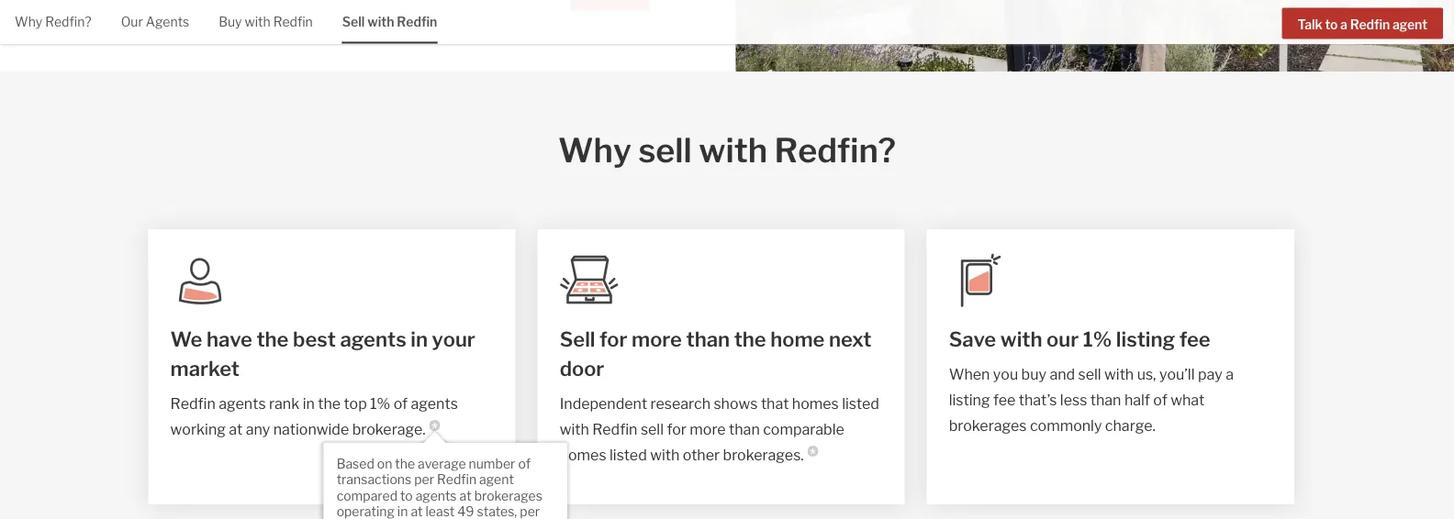 Task type: vqa. For each thing, say whether or not it's contained in the screenshot.
The Working
yes



Task type: describe. For each thing, give the bounding box(es) containing it.
why redfin?
[[15, 14, 91, 30]]

brokerage.
[[352, 420, 426, 438]]

0 vertical spatial sell
[[638, 130, 692, 171]]

1 horizontal spatial at
[[411, 504, 423, 520]]

more inside sell for more than the home next door
[[632, 327, 682, 352]]

than inside when you buy and sell with us, you'll pay a listing fee that's less than half of what brokerages commonly charge.
[[1091, 391, 1121, 409]]

illustration of the best agents image
[[170, 252, 229, 310]]

the inside "based on the average number of transactions per redfin agent compared to agents at brokerages operating in at least 49 states,"
[[395, 456, 415, 472]]

least
[[426, 504, 455, 520]]

redfin inside independent research shows that homes listed with redfin sell for more than comparable homes listed with other brokerages.
[[592, 420, 638, 438]]

buy with redfin
[[219, 14, 313, 30]]

sell for more than the home next door link
[[560, 325, 883, 384]]

our agents link
[[121, 0, 189, 42]]

why for why sell with redfin?
[[558, 130, 632, 171]]

the inside we have the best agents in your market
[[257, 327, 289, 352]]

when
[[949, 365, 990, 383]]

other
[[683, 446, 720, 464]]

what
[[1171, 391, 1205, 409]]

than inside independent research shows that homes listed with redfin sell for more than comparable homes listed with other brokerages.
[[729, 420, 760, 438]]

for inside sell for more than the home next door
[[600, 327, 628, 352]]

you'll
[[1159, 365, 1195, 383]]

illustration of a bag of money image
[[560, 252, 618, 310]]

0 vertical spatial 1%
[[1083, 327, 1112, 352]]

independent
[[560, 395, 647, 413]]

our
[[1047, 327, 1079, 352]]

agent inside talk to a redfin agent "button"
[[1393, 16, 1428, 32]]

a inside talk to a redfin agent "button"
[[1340, 16, 1348, 32]]

to inside "based on the average number of transactions per redfin agent compared to agents at brokerages operating in at least 49 states,"
[[400, 488, 413, 504]]

agents up brokerage.
[[411, 395, 458, 413]]

best
[[293, 327, 336, 352]]

redfin inside redfin agents rank in the top 1% of agents working at any nationwide brokerage.
[[170, 395, 216, 413]]

buy
[[1021, 365, 1047, 383]]

to inside "button"
[[1325, 16, 1338, 32]]

based on the average number of transactions per redfin agent compared to agents at brokerages operating in at least 49 states, 
[[337, 456, 551, 520]]

sell for more than the home next door
[[560, 327, 872, 381]]

the inside redfin agents rank in the top 1% of agents working at any nationwide brokerage.
[[318, 395, 341, 413]]

sell for sell with redfin
[[342, 14, 365, 30]]

and
[[1050, 365, 1075, 383]]

comparable
[[763, 420, 844, 438]]

0 horizontal spatial homes
[[560, 446, 606, 464]]

save with our 1% listing fee link
[[949, 325, 1272, 354]]

when you buy and sell with us, you'll pay a listing fee that's less than half of what brokerages commonly charge.
[[949, 365, 1234, 435]]

why sell with redfin?
[[558, 130, 896, 171]]

per
[[414, 472, 434, 488]]

based on the average number of transactions per redfin agent compared to agents at brokerages operating in at least 49 states, dialog
[[324, 432, 568, 520]]

of inside redfin agents rank in the top 1% of agents working at any nationwide brokerage.
[[394, 395, 408, 413]]

why redfin? link
[[15, 0, 91, 42]]

us,
[[1137, 365, 1156, 383]]

next
[[829, 327, 872, 352]]

door
[[560, 357, 604, 381]]

agent inside "based on the average number of transactions per redfin agent compared to agents at brokerages operating in at least 49 states,"
[[479, 472, 514, 488]]

sell inside independent research shows that homes listed with redfin sell for more than comparable homes listed with other brokerages.
[[641, 420, 664, 438]]

49
[[457, 504, 474, 520]]

sell with redfin
[[342, 14, 437, 30]]

redfin inside sell with redfin link
[[397, 14, 437, 30]]

independent research shows that homes listed with redfin sell for more than comparable homes listed with other brokerages.
[[560, 395, 879, 464]]

the inside sell for more than the home next door
[[734, 327, 766, 352]]

in inside redfin agents rank in the top 1% of agents working at any nationwide brokerage.
[[303, 395, 315, 413]]

you
[[993, 365, 1018, 383]]

average
[[418, 456, 466, 472]]

we have the best agents in your market
[[170, 327, 475, 381]]

sell inside when you buy and sell with us, you'll pay a listing fee that's less than half of what brokerages commonly charge.
[[1078, 365, 1101, 383]]

0 vertical spatial homes
[[792, 395, 839, 413]]

top
[[344, 395, 367, 413]]

rank
[[269, 395, 300, 413]]

buy
[[219, 14, 242, 30]]

brokerages.
[[723, 446, 804, 464]]

less
[[1060, 391, 1087, 409]]

in inside "based on the average number of transactions per redfin agent compared to agents at brokerages operating in at least 49 states,"
[[397, 504, 408, 520]]

disclaimer image
[[808, 446, 819, 457]]

based on the average number of transactions per redfin agent compared to agents at brokerages operating in at least 49 states, link
[[324, 420, 568, 520]]

transactions
[[337, 472, 411, 488]]

talk to a redfin agent
[[1298, 16, 1428, 32]]

our
[[121, 14, 143, 30]]

0 vertical spatial listed
[[842, 395, 879, 413]]

save with our 1% listing fee
[[949, 327, 1211, 352]]

of inside "based on the average number of transactions per redfin agent compared to agents at brokerages operating in at least 49 states,"
[[518, 456, 531, 472]]

our agents
[[121, 14, 189, 30]]

sell for sell for more than the home next door
[[560, 327, 595, 352]]

nationwide
[[273, 420, 349, 438]]

sell with redfin link
[[342, 0, 437, 42]]

talk
[[1298, 16, 1323, 32]]

on
[[377, 456, 392, 472]]



Task type: locate. For each thing, give the bounding box(es) containing it.
more inside independent research shows that homes listed with redfin sell for more than comparable homes listed with other brokerages.
[[690, 420, 726, 438]]

1 vertical spatial redfin?
[[774, 130, 896, 171]]

brokerages
[[949, 417, 1027, 435], [474, 488, 542, 504]]

1 horizontal spatial brokerages
[[949, 417, 1027, 435]]

0 vertical spatial fee
[[1180, 327, 1211, 352]]

0 vertical spatial brokerages
[[949, 417, 1027, 435]]

listed up comparable on the bottom of the page
[[842, 395, 879, 413]]

listing inside when you buy and sell with us, you'll pay a listing fee that's less than half of what brokerages commonly charge.
[[949, 391, 990, 409]]

than left the half
[[1091, 391, 1121, 409]]

1 horizontal spatial of
[[518, 456, 531, 472]]

0 horizontal spatial fee
[[993, 391, 1016, 409]]

of up brokerage.
[[394, 395, 408, 413]]

in inside we have the best agents in your market
[[411, 327, 428, 352]]

sell up door
[[560, 327, 595, 352]]

brokerages down you
[[949, 417, 1027, 435]]

0 horizontal spatial listed
[[610, 446, 647, 464]]

0 vertical spatial in
[[411, 327, 428, 352]]

redfin
[[273, 14, 313, 30], [397, 14, 437, 30], [1350, 16, 1390, 32], [170, 395, 216, 413], [592, 420, 638, 438], [437, 472, 477, 488]]

your
[[432, 327, 475, 352]]

1 vertical spatial 1%
[[370, 395, 390, 413]]

the
[[257, 327, 289, 352], [734, 327, 766, 352], [318, 395, 341, 413], [395, 456, 415, 472]]

the left best
[[257, 327, 289, 352]]

sell
[[638, 130, 692, 171], [1078, 365, 1101, 383], [641, 420, 664, 438]]

1 vertical spatial than
[[1091, 391, 1121, 409]]

brokerages inside when you buy and sell with us, you'll pay a listing fee that's less than half of what brokerages commonly charge.
[[949, 417, 1027, 435]]

that's
[[1019, 391, 1057, 409]]

listed down independent
[[610, 446, 647, 464]]

why
[[15, 14, 42, 30], [558, 130, 632, 171]]

1 horizontal spatial listed
[[842, 395, 879, 413]]

0 vertical spatial listing
[[1116, 327, 1175, 352]]

brokerages inside "based on the average number of transactions per redfin agent compared to agents at brokerages operating in at least 49 states,"
[[474, 488, 542, 504]]

0 vertical spatial than
[[686, 327, 730, 352]]

for down research
[[667, 420, 687, 438]]

1 vertical spatial to
[[400, 488, 413, 504]]

agent
[[1393, 16, 1428, 32], [479, 472, 514, 488]]

1% right top
[[370, 395, 390, 413]]

0 horizontal spatial a
[[1226, 365, 1234, 383]]

a right talk
[[1340, 16, 1348, 32]]

save
[[949, 327, 996, 352]]

2 vertical spatial in
[[397, 504, 408, 520]]

in
[[411, 327, 428, 352], [303, 395, 315, 413], [397, 504, 408, 520]]

at up 49
[[460, 488, 472, 504]]

to right talk
[[1325, 16, 1338, 32]]

2 vertical spatial than
[[729, 420, 760, 438]]

at
[[229, 420, 243, 438], [460, 488, 472, 504], [411, 504, 423, 520]]

homes down independent
[[560, 446, 606, 464]]

at left any on the left of page
[[229, 420, 243, 438]]

half
[[1125, 391, 1150, 409]]

2 horizontal spatial at
[[460, 488, 472, 504]]

1 vertical spatial sell
[[560, 327, 595, 352]]

to down transactions
[[400, 488, 413, 504]]

based
[[337, 456, 374, 472]]

shows
[[714, 395, 758, 413]]

1 horizontal spatial 1%
[[1083, 327, 1112, 352]]

agents
[[146, 14, 189, 30]]

0 horizontal spatial more
[[632, 327, 682, 352]]

of
[[1153, 391, 1168, 409], [394, 395, 408, 413], [518, 456, 531, 472]]

redfin inside buy with redfin link
[[273, 14, 313, 30]]

with inside when you buy and sell with us, you'll pay a listing fee that's less than half of what brokerages commonly charge.
[[1105, 365, 1134, 383]]

the left top
[[318, 395, 341, 413]]

1% right our
[[1083, 327, 1112, 352]]

homes up comparable on the bottom of the page
[[792, 395, 839, 413]]

talk to a redfin agent button
[[1282, 8, 1443, 39]]

0 horizontal spatial of
[[394, 395, 408, 413]]

for inside independent research shows that homes listed with redfin sell for more than comparable homes listed with other brokerages.
[[667, 420, 687, 438]]

more
[[632, 327, 682, 352], [690, 420, 726, 438]]

0 horizontal spatial at
[[229, 420, 243, 438]]

agents inside "based on the average number of transactions per redfin agent compared to agents at brokerages operating in at least 49 states,"
[[416, 488, 457, 504]]

0 horizontal spatial listing
[[949, 391, 990, 409]]

0 vertical spatial for
[[600, 327, 628, 352]]

to
[[1325, 16, 1338, 32], [400, 488, 413, 504]]

compared
[[337, 488, 398, 504]]

1 horizontal spatial fee
[[1180, 327, 1211, 352]]

0 vertical spatial to
[[1325, 16, 1338, 32]]

2 horizontal spatial in
[[411, 327, 428, 352]]

than
[[686, 327, 730, 352], [1091, 391, 1121, 409], [729, 420, 760, 438]]

fee inside when you buy and sell with us, you'll pay a listing fee that's less than half of what brokerages commonly charge.
[[993, 391, 1016, 409]]

2 vertical spatial sell
[[641, 420, 664, 438]]

0 horizontal spatial 1%
[[370, 395, 390, 413]]

agents right best
[[340, 327, 406, 352]]

than up research
[[686, 327, 730, 352]]

market
[[170, 357, 240, 381]]

a
[[1340, 16, 1348, 32], [1226, 365, 1234, 383]]

1 vertical spatial in
[[303, 395, 315, 413]]

0 horizontal spatial for
[[600, 327, 628, 352]]

operating
[[337, 504, 395, 520]]

1 horizontal spatial listing
[[1116, 327, 1175, 352]]

than down shows
[[729, 420, 760, 438]]

listing down when
[[949, 391, 990, 409]]

with
[[245, 14, 270, 30], [368, 14, 394, 30], [699, 130, 768, 171], [1001, 327, 1042, 352], [1105, 365, 1134, 383], [560, 420, 589, 438], [650, 446, 680, 464]]

we have the best agents in your market link
[[170, 325, 494, 384]]

of right the half
[[1153, 391, 1168, 409]]

0 horizontal spatial brokerages
[[474, 488, 542, 504]]

that
[[761, 395, 789, 413]]

1 vertical spatial listed
[[610, 446, 647, 464]]

fee up the pay
[[1180, 327, 1211, 352]]

the left home
[[734, 327, 766, 352]]

0 vertical spatial a
[[1340, 16, 1348, 32]]

1%
[[1083, 327, 1112, 352], [370, 395, 390, 413]]

1 horizontal spatial sell
[[560, 327, 595, 352]]

buy with redfin link
[[219, 0, 313, 42]]

0 vertical spatial more
[[632, 327, 682, 352]]

1 horizontal spatial for
[[667, 420, 687, 438]]

working
[[170, 420, 226, 438]]

1 horizontal spatial why
[[558, 130, 632, 171]]

0 horizontal spatial redfin?
[[45, 14, 91, 30]]

agents inside we have the best agents in your market
[[340, 327, 406, 352]]

1 horizontal spatial redfin?
[[774, 130, 896, 171]]

redfin? inside why redfin? 'link'
[[45, 14, 91, 30]]

0 horizontal spatial agent
[[479, 472, 514, 488]]

1 horizontal spatial to
[[1325, 16, 1338, 32]]

fee down you
[[993, 391, 1016, 409]]

the right "on"
[[395, 456, 415, 472]]

0 horizontal spatial in
[[303, 395, 315, 413]]

1 vertical spatial for
[[667, 420, 687, 438]]

more up 'other'
[[690, 420, 726, 438]]

1 vertical spatial homes
[[560, 446, 606, 464]]

0 horizontal spatial to
[[400, 488, 413, 504]]

1 vertical spatial listing
[[949, 391, 990, 409]]

brokerages up states,
[[474, 488, 542, 504]]

in left the your
[[411, 327, 428, 352]]

an agent with customers in front of a redfin listing sign image
[[736, 0, 1454, 72]]

for up door
[[600, 327, 628, 352]]

1 vertical spatial fee
[[993, 391, 1016, 409]]

1 horizontal spatial in
[[397, 504, 408, 520]]

illustration of a yard sign image
[[949, 252, 1008, 310]]

home
[[771, 327, 825, 352]]

listing up us,
[[1116, 327, 1175, 352]]

at inside redfin agents rank in the top 1% of agents working at any nationwide brokerage.
[[229, 420, 243, 438]]

of inside when you buy and sell with us, you'll pay a listing fee that's less than half of what brokerages commonly charge.
[[1153, 391, 1168, 409]]

in right rank
[[303, 395, 315, 413]]

0 vertical spatial agent
[[1393, 16, 1428, 32]]

a inside when you buy and sell with us, you'll pay a listing fee that's less than half of what brokerages commonly charge.
[[1226, 365, 1234, 383]]

agents
[[340, 327, 406, 352], [219, 395, 266, 413], [411, 395, 458, 413], [416, 488, 457, 504]]

agents up any on the left of page
[[219, 395, 266, 413]]

redfin inside "based on the average number of transactions per redfin agent compared to agents at brokerages operating in at least 49 states,"
[[437, 472, 477, 488]]

listing
[[1116, 327, 1175, 352], [949, 391, 990, 409]]

research
[[651, 395, 711, 413]]

a right the pay
[[1226, 365, 1234, 383]]

1 horizontal spatial more
[[690, 420, 726, 438]]

pay
[[1198, 365, 1223, 383]]

1% inside redfin agents rank in the top 1% of agents working at any nationwide brokerage.
[[370, 395, 390, 413]]

states,
[[477, 504, 517, 520]]

in right operating at left
[[397, 504, 408, 520]]

1 vertical spatial why
[[558, 130, 632, 171]]

1 horizontal spatial agent
[[1393, 16, 1428, 32]]

listed
[[842, 395, 879, 413], [610, 446, 647, 464]]

homes
[[792, 395, 839, 413], [560, 446, 606, 464]]

0 vertical spatial sell
[[342, 14, 365, 30]]

fee
[[1180, 327, 1211, 352], [993, 391, 1016, 409]]

commonly
[[1030, 417, 1102, 435]]

of right number
[[518, 456, 531, 472]]

redfin agents rank in the top 1% of agents working at any nationwide brokerage.
[[170, 395, 458, 438]]

1 vertical spatial sell
[[1078, 365, 1101, 383]]

sell inside sell for more than the home next door
[[560, 327, 595, 352]]

redfin inside talk to a redfin agent "button"
[[1350, 16, 1390, 32]]

more up research
[[632, 327, 682, 352]]

have
[[206, 327, 252, 352]]

sell right buy with redfin at the left of page
[[342, 14, 365, 30]]

for
[[600, 327, 628, 352], [667, 420, 687, 438]]

1 horizontal spatial homes
[[792, 395, 839, 413]]

why inside 'link'
[[15, 14, 42, 30]]

2 horizontal spatial of
[[1153, 391, 1168, 409]]

0 horizontal spatial why
[[15, 14, 42, 30]]

0 horizontal spatial sell
[[342, 14, 365, 30]]

we
[[170, 327, 202, 352]]

than inside sell for more than the home next door
[[686, 327, 730, 352]]

1 vertical spatial brokerages
[[474, 488, 542, 504]]

1 vertical spatial agent
[[479, 472, 514, 488]]

at left least
[[411, 504, 423, 520]]

number
[[469, 456, 515, 472]]

1 vertical spatial more
[[690, 420, 726, 438]]

any
[[246, 420, 270, 438]]

1 vertical spatial a
[[1226, 365, 1234, 383]]

why for why redfin?
[[15, 14, 42, 30]]

1 horizontal spatial a
[[1340, 16, 1348, 32]]

agents up least
[[416, 488, 457, 504]]

sell
[[342, 14, 365, 30], [560, 327, 595, 352]]

0 vertical spatial redfin?
[[45, 14, 91, 30]]

redfin?
[[45, 14, 91, 30], [774, 130, 896, 171]]

0 vertical spatial why
[[15, 14, 42, 30]]

charge.
[[1105, 417, 1156, 435]]



